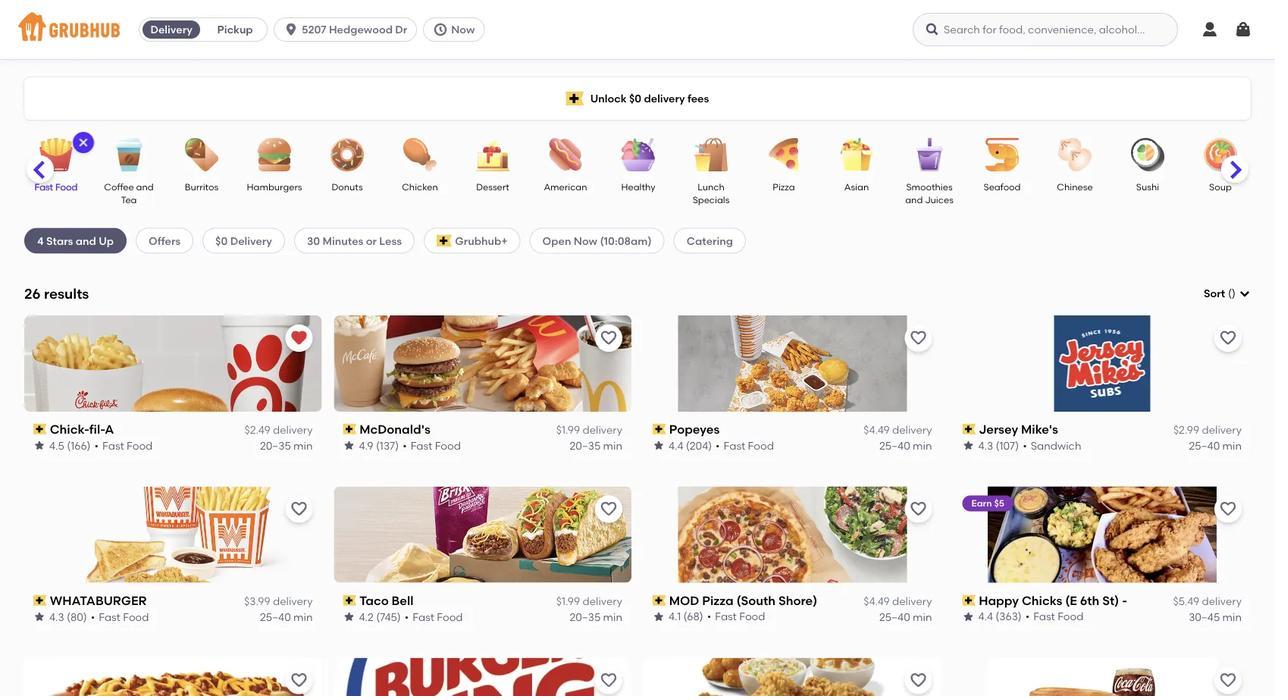 Task type: locate. For each thing, give the bounding box(es) containing it.
star icon image left "4.9" at the left
[[343, 439, 355, 452]]

fast for taco bell
[[413, 610, 434, 623]]

grubhub plus flag logo image left unlock
[[566, 91, 584, 106]]

1 horizontal spatial 4.3
[[979, 439, 994, 452]]

bell
[[392, 593, 414, 608]]

Search for food, convenience, alcohol... search field
[[913, 13, 1178, 46]]

0 horizontal spatial $0
[[215, 234, 228, 247]]

svg image inside 5207 hedgewood dr button
[[284, 22, 299, 37]]

fees
[[688, 92, 709, 105]]

healthy image
[[612, 138, 665, 171]]

0 horizontal spatial grubhub plus flag logo image
[[437, 235, 452, 247]]

(e
[[1066, 593, 1077, 608]]

4.5 (166)
[[49, 439, 91, 452]]

min for popeyes
[[913, 439, 932, 452]]

25–40 min for mod pizza (south shore)
[[880, 610, 932, 623]]

catering
[[687, 234, 733, 247]]

happy chicks (e 6th st) -
[[979, 593, 1128, 608]]

2 $1.99 delivery from the top
[[556, 595, 623, 608]]

subscription pass image for happy chicks (e 6th st) -
[[963, 595, 976, 606]]

1 horizontal spatial 4.4
[[979, 610, 993, 623]]

and left up
[[76, 234, 96, 247]]

0 vertical spatial $1.99 delivery
[[556, 424, 623, 436]]

grubhub plus flag logo image
[[566, 91, 584, 106], [437, 235, 452, 247]]

subscription pass image left happy
[[963, 595, 976, 606]]

chicken image
[[394, 138, 447, 171]]

4.4 (363)
[[979, 610, 1022, 623]]

subscription pass image left chick- on the left
[[33, 424, 47, 435]]

fast down a
[[102, 439, 124, 452]]

2 horizontal spatial and
[[906, 194, 923, 205]]

star icon image left 4.3 (107)
[[963, 439, 975, 452]]

smoothies and juices image
[[903, 138, 956, 171]]

subscription pass image
[[33, 424, 47, 435], [343, 424, 357, 435], [653, 424, 666, 435], [963, 595, 976, 606]]

pizza up the (68)
[[702, 593, 734, 608]]

food right (166) at left bottom
[[127, 439, 153, 452]]

shore)
[[779, 593, 818, 608]]

2 $4.49 delivery from the top
[[864, 595, 932, 608]]

$1.99 delivery for taco bell
[[556, 595, 623, 608]]

(10:08am)
[[600, 234, 652, 247]]

None field
[[1204, 286, 1251, 301]]

-
[[1122, 593, 1128, 608]]

• right (363)
[[1026, 610, 1030, 623]]

• for jersey mike's
[[1023, 439, 1027, 452]]

0 horizontal spatial delivery
[[150, 23, 192, 36]]

unlock $0 delivery fees
[[590, 92, 709, 105]]

26 results
[[24, 285, 89, 302]]

• right "(204)"
[[716, 439, 720, 452]]

now right 'open' at top left
[[574, 234, 598, 247]]

american image
[[539, 138, 592, 171]]

delivery down the hamburgers
[[230, 234, 272, 247]]

open
[[543, 234, 571, 247]]

star icon image left 4.1
[[653, 611, 665, 623]]

subscription pass image for chick-fil-a
[[33, 424, 47, 435]]

delivery
[[644, 92, 685, 105], [273, 424, 313, 436], [583, 424, 623, 436], [892, 424, 932, 436], [1202, 424, 1242, 436], [273, 595, 313, 608], [583, 595, 623, 608], [892, 595, 932, 608], [1202, 595, 1242, 608]]

4.3 (107)
[[979, 439, 1019, 452]]

1 horizontal spatial now
[[574, 234, 598, 247]]

asian
[[845, 181, 869, 192]]

0 vertical spatial delivery
[[150, 23, 192, 36]]

and
[[136, 181, 154, 192], [906, 194, 923, 205], [76, 234, 96, 247]]

food down whataburger
[[123, 610, 149, 623]]

0 horizontal spatial now
[[451, 23, 475, 36]]

food right the (745)
[[437, 610, 463, 623]]

pickup
[[217, 23, 253, 36]]

• right the (68)
[[707, 610, 711, 623]]

25–40 min for whataburger
[[260, 610, 313, 623]]

delivery left 'pickup' button
[[150, 23, 192, 36]]

25–40 min for popeyes
[[880, 439, 932, 452]]

delivery for whataburger
[[273, 595, 313, 608]]

main navigation navigation
[[0, 0, 1275, 59]]

sort
[[1204, 287, 1225, 300]]

30 minutes or less
[[307, 234, 402, 247]]

star icon image left 4.4 (363)
[[963, 611, 975, 623]]

burritos image
[[175, 138, 228, 171]]

saved restaurant image
[[290, 329, 308, 347]]

1 vertical spatial and
[[906, 194, 923, 205]]

0 vertical spatial $0
[[629, 92, 642, 105]]

save this restaurant image for taco bell
[[600, 500, 618, 518]]

1 vertical spatial 4.4
[[979, 610, 993, 623]]

save this restaurant image for popeyes
[[910, 329, 928, 347]]

4.1
[[669, 610, 681, 623]]

• fast food down bell at the left bottom of page
[[405, 610, 463, 623]]

fast food
[[35, 181, 78, 192]]

star icon image left 4.2
[[343, 611, 355, 623]]

grubhub plus flag logo image for unlock $0 delivery fees
[[566, 91, 584, 106]]

20–35 for mcdonald's
[[570, 439, 601, 452]]

4 stars and up
[[37, 234, 114, 247]]

happy chicks (e 6th st) -  logo image
[[954, 487, 1251, 583]]

subscription pass image left mcdonald's
[[343, 424, 357, 435]]

now
[[451, 23, 475, 36], [574, 234, 598, 247]]

save this restaurant button for mod pizza (south shore) logo
[[905, 496, 932, 523]]

• right (137)
[[403, 439, 407, 452]]

star icon image left 4.5
[[33, 439, 45, 452]]

1 vertical spatial pizza
[[702, 593, 734, 608]]

$1.99 delivery
[[556, 424, 623, 436], [556, 595, 623, 608]]

delivery inside button
[[150, 23, 192, 36]]

0 horizontal spatial 4.3
[[49, 610, 64, 623]]

and down smoothies
[[906, 194, 923, 205]]

4.3 left (80)
[[49, 610, 64, 623]]

food down the (e
[[1058, 610, 1084, 623]]

food
[[55, 181, 78, 192], [127, 439, 153, 452], [435, 439, 461, 452], [748, 439, 774, 452], [123, 610, 149, 623], [437, 610, 463, 623], [740, 610, 766, 623], [1058, 610, 1084, 623]]

and up tea
[[136, 181, 154, 192]]

1 vertical spatial 4.3
[[49, 610, 64, 623]]

unlock
[[590, 92, 627, 105]]

fast for whataburger
[[99, 610, 121, 623]]

chick-fil-a logo image
[[24, 315, 322, 412]]

25–40 for jersey mike's
[[1189, 439, 1220, 452]]

subscription pass image left "taco"
[[343, 595, 357, 606]]

0 vertical spatial now
[[451, 23, 475, 36]]

food for taco bell
[[437, 610, 463, 623]]

0 vertical spatial 4.3
[[979, 439, 994, 452]]

• fast food right "(204)"
[[716, 439, 774, 452]]

delivery for happy chicks (e 6th st) -
[[1202, 595, 1242, 608]]

save this restaurant image for whataburger
[[290, 500, 308, 518]]

asian image
[[830, 138, 883, 171]]

0 vertical spatial and
[[136, 181, 154, 192]]

fast for chick-fil-a
[[102, 439, 124, 452]]

(80)
[[67, 610, 87, 623]]

• for mcdonald's
[[403, 439, 407, 452]]

4.3 for whataburger
[[49, 610, 64, 623]]

delivery
[[150, 23, 192, 36], [230, 234, 272, 247]]

delivery for jersey mike's
[[1202, 424, 1242, 436]]

$1.99
[[556, 424, 580, 436], [556, 595, 580, 608]]

juices
[[925, 194, 954, 205]]

fast right "(204)"
[[724, 439, 746, 452]]

$2.99 delivery
[[1174, 424, 1242, 436]]

soup image
[[1194, 138, 1247, 171]]

dessert
[[476, 181, 509, 192]]

4
[[37, 234, 44, 247]]

$4.49 for popeyes
[[864, 424, 890, 436]]

popeyes logo image
[[678, 315, 907, 412]]

hamburgers image
[[248, 138, 301, 171]]

$0
[[629, 92, 642, 105], [215, 234, 228, 247]]

min for mod pizza (south shore)
[[913, 610, 932, 623]]

pizza image
[[758, 138, 811, 171]]

0 vertical spatial $4.49 delivery
[[864, 424, 932, 436]]

20–35
[[260, 439, 291, 452], [570, 439, 601, 452], [570, 610, 601, 623]]

smoothies and juices
[[906, 181, 954, 205]]

save this restaurant button for church's texas chicken logo
[[905, 667, 932, 694]]

1 vertical spatial $1.99 delivery
[[556, 595, 623, 608]]

1 $4.49 from the top
[[864, 424, 890, 436]]

0 vertical spatial 4.4
[[669, 439, 684, 452]]

min for jersey mike's
[[1223, 439, 1242, 452]]

• fast food down whataburger
[[91, 610, 149, 623]]

jersey mike's logo image
[[1054, 315, 1151, 412]]

1 vertical spatial $1.99
[[556, 595, 580, 608]]

1 horizontal spatial grubhub plus flag logo image
[[566, 91, 584, 106]]

min
[[294, 439, 313, 452], [603, 439, 623, 452], [913, 439, 932, 452], [1223, 439, 1242, 452], [294, 610, 313, 623], [603, 610, 623, 623], [913, 610, 932, 623], [1223, 610, 1242, 623]]

now button
[[423, 17, 491, 42]]

hamburgers
[[247, 181, 302, 192]]

food for mcdonald's
[[435, 439, 461, 452]]

0 horizontal spatial pizza
[[702, 593, 734, 608]]

• fast food for chick-fil-a
[[94, 439, 153, 452]]

$0 right the offers
[[215, 234, 228, 247]]

save this restaurant image
[[910, 329, 928, 347], [1219, 329, 1238, 347], [290, 500, 308, 518], [600, 500, 618, 518], [290, 672, 308, 690]]

$2.99
[[1174, 424, 1200, 436]]

fast for mcdonald's
[[411, 439, 432, 452]]

4.4 left "(204)"
[[669, 439, 684, 452]]

pizza down pizza image
[[773, 181, 795, 192]]

1 horizontal spatial svg image
[[433, 22, 448, 37]]

subscription pass image left whataburger
[[33, 595, 47, 606]]

earn $5
[[972, 498, 1005, 509]]

5207 hedgewood dr
[[302, 23, 407, 36]]

svg image
[[1201, 20, 1219, 39], [284, 22, 299, 37], [925, 22, 940, 37], [1239, 288, 1251, 300]]

2 horizontal spatial svg image
[[1235, 20, 1253, 39]]

$4.49 for mod pizza (south shore)
[[864, 595, 890, 608]]

30–45
[[1189, 610, 1220, 623]]

coffee and tea image
[[102, 138, 155, 171]]

1 horizontal spatial and
[[136, 181, 154, 192]]

20–35 min
[[260, 439, 313, 452], [570, 439, 623, 452], [570, 610, 623, 623]]

food for mod pizza (south shore)
[[740, 610, 766, 623]]

fast down mcdonald's
[[411, 439, 432, 452]]

0 vertical spatial pizza
[[773, 181, 795, 192]]

fast down bell at the left bottom of page
[[413, 610, 434, 623]]

2 $1.99 from the top
[[556, 595, 580, 608]]

star icon image
[[33, 439, 45, 452], [343, 439, 355, 452], [653, 439, 665, 452], [963, 439, 975, 452], [33, 611, 45, 623], [343, 611, 355, 623], [653, 611, 665, 623], [963, 611, 975, 623]]

$4.49 delivery
[[864, 424, 932, 436], [864, 595, 932, 608]]

and inside smoothies and juices
[[906, 194, 923, 205]]

20–35 min for bell
[[570, 610, 623, 623]]

30
[[307, 234, 320, 247]]

delivery for chick-fil-a
[[273, 424, 313, 436]]

• fast food down mcdonald's
[[403, 439, 461, 452]]

fast down mod pizza (south shore)
[[715, 610, 737, 623]]

• for taco bell
[[405, 610, 409, 623]]

• fast food down mod pizza (south shore)
[[707, 610, 766, 623]]

save this restaurant image
[[600, 329, 618, 347], [910, 500, 928, 518], [1219, 500, 1238, 518], [600, 672, 618, 690], [910, 672, 928, 690], [1219, 672, 1238, 690]]

0 horizontal spatial svg image
[[77, 136, 89, 149]]

delivery button
[[140, 17, 203, 42]]

1 $1.99 delivery from the top
[[556, 424, 623, 436]]

0 vertical spatial $4.49
[[864, 424, 890, 436]]

subscription pass image for mcdonald's
[[343, 424, 357, 435]]

taco bell logo image
[[334, 487, 632, 583]]

svg image
[[1235, 20, 1253, 39], [433, 22, 448, 37], [77, 136, 89, 149]]

star icon image left 4.3 (80)
[[33, 611, 45, 623]]

coffee
[[104, 181, 134, 192]]

0 horizontal spatial 4.4
[[669, 439, 684, 452]]

grubhub plus flag logo image left grubhub+
[[437, 235, 452, 247]]

fast for mod pizza (south shore)
[[715, 610, 737, 623]]

1 vertical spatial $0
[[215, 234, 228, 247]]

$2.49 delivery
[[245, 424, 313, 436]]

• down fil-
[[94, 439, 99, 452]]

1 $4.49 delivery from the top
[[864, 424, 932, 436]]

1 vertical spatial $4.49
[[864, 595, 890, 608]]

offers
[[149, 234, 181, 247]]

subscription pass image left jersey
[[963, 424, 976, 435]]

food for chick-fil-a
[[127, 439, 153, 452]]

• down jersey mike's
[[1023, 439, 1027, 452]]

save this restaurant button for jack in the box logo
[[1215, 667, 1242, 694]]

sonic logo image
[[24, 658, 322, 696]]

26
[[24, 285, 41, 302]]

whataburger logo image
[[24, 487, 322, 583]]

jack in the box logo image
[[988, 658, 1217, 696]]

minutes
[[323, 234, 364, 247]]

• fast food
[[94, 439, 153, 452], [403, 439, 461, 452], [716, 439, 774, 452], [91, 610, 149, 623], [405, 610, 463, 623], [707, 610, 766, 623], [1026, 610, 1084, 623]]

$0 right unlock
[[629, 92, 642, 105]]

1 vertical spatial $4.49 delivery
[[864, 595, 932, 608]]

1 $1.99 from the top
[[556, 424, 580, 436]]

burger king logo image
[[334, 658, 632, 696]]

6th
[[1080, 593, 1100, 608]]

subscription pass image for popeyes
[[653, 424, 666, 435]]

• down bell at the left bottom of page
[[405, 610, 409, 623]]

4.4 down happy
[[979, 610, 993, 623]]

4.3
[[979, 439, 994, 452], [49, 610, 64, 623]]

earn
[[972, 498, 992, 509]]

• fast food down happy chicks (e 6th st) -
[[1026, 610, 1084, 623]]

4.9
[[359, 439, 374, 452]]

and inside coffee and tea
[[136, 181, 154, 192]]

(166)
[[67, 439, 91, 452]]

save this restaurant button
[[595, 324, 623, 352], [905, 324, 932, 352], [1215, 324, 1242, 352], [285, 496, 313, 523], [595, 496, 623, 523], [905, 496, 932, 523], [1215, 496, 1242, 523], [285, 667, 313, 694], [595, 667, 623, 694], [905, 667, 932, 694], [1215, 667, 1242, 694]]

1 vertical spatial delivery
[[230, 234, 272, 247]]

mod pizza (south shore) logo image
[[644, 487, 941, 583]]

soup
[[1210, 181, 1232, 192]]

food down (south
[[740, 610, 766, 623]]

$4.49 delivery for popeyes
[[864, 424, 932, 436]]

food right "(204)"
[[748, 439, 774, 452]]

25–40 for popeyes
[[880, 439, 911, 452]]

2 vertical spatial and
[[76, 234, 96, 247]]

star icon image for happy chicks (e 6th st) -
[[963, 611, 975, 623]]

0 vertical spatial grubhub plus flag logo image
[[566, 91, 584, 106]]

fast down chicks
[[1034, 610, 1055, 623]]

subscription pass image left popeyes
[[653, 424, 666, 435]]

$4.49 delivery for mod pizza (south shore)
[[864, 595, 932, 608]]

subscription pass image
[[963, 424, 976, 435], [33, 595, 47, 606], [343, 595, 357, 606], [653, 595, 666, 606]]

fast down whataburger
[[99, 610, 121, 623]]

1 vertical spatial now
[[574, 234, 598, 247]]

4.3 down jersey
[[979, 439, 994, 452]]

now right 'dr'
[[451, 23, 475, 36]]

food right (137)
[[435, 439, 461, 452]]

star icon image left 4.4 (204)
[[653, 439, 665, 452]]

0 vertical spatial $1.99
[[556, 424, 580, 436]]

2 $4.49 from the top
[[864, 595, 890, 608]]

happy
[[979, 593, 1019, 608]]

• right (80)
[[91, 610, 95, 623]]

1 vertical spatial grubhub plus flag logo image
[[437, 235, 452, 247]]

subscription pass image left mod
[[653, 595, 666, 606]]

chicken
[[402, 181, 438, 192]]

(745)
[[376, 610, 401, 623]]

25–40 for whataburger
[[260, 610, 291, 623]]

• fast food down a
[[94, 439, 153, 452]]

$4.49
[[864, 424, 890, 436], [864, 595, 890, 608]]

save this restaurant button for popeyes logo
[[905, 324, 932, 352]]

save this restaurant image for church's texas chicken logo
[[910, 672, 928, 690]]

food for happy chicks (e 6th st) -
[[1058, 610, 1084, 623]]



Task type: describe. For each thing, give the bounding box(es) containing it.
donuts image
[[321, 138, 374, 171]]

• fast food for popeyes
[[716, 439, 774, 452]]

20–35 for chick-fil-a
[[260, 439, 291, 452]]

0 horizontal spatial and
[[76, 234, 96, 247]]

delivery for taco bell
[[583, 595, 623, 608]]

20–35 for taco bell
[[570, 610, 601, 623]]

save this restaurant image for jack in the box logo
[[1219, 672, 1238, 690]]

and for smoothies and juices
[[906, 194, 923, 205]]

• fast food for whataburger
[[91, 610, 149, 623]]

min for happy chicks (e 6th st) -
[[1223, 610, 1242, 623]]

min for taco bell
[[603, 610, 623, 623]]

taco
[[360, 593, 389, 608]]

sushi image
[[1122, 138, 1175, 171]]

• for chick-fil-a
[[94, 439, 99, 452]]

chick-fil-a
[[50, 422, 114, 437]]

food for popeyes
[[748, 439, 774, 452]]

• for happy chicks (e 6th st) -
[[1026, 610, 1030, 623]]

star icon image for mcdonald's
[[343, 439, 355, 452]]

(
[[1229, 287, 1232, 300]]

1 horizontal spatial pizza
[[773, 181, 795, 192]]

(137)
[[376, 439, 399, 452]]

popeyes
[[669, 422, 720, 437]]

up
[[99, 234, 114, 247]]

burritos
[[185, 181, 219, 192]]

• sandwich
[[1023, 439, 1082, 452]]

)
[[1232, 287, 1236, 300]]

star icon image for chick-fil-a
[[33, 439, 45, 452]]

lunch
[[698, 181, 725, 192]]

4.1 (68)
[[669, 610, 703, 623]]

star icon image for whataburger
[[33, 611, 45, 623]]

less
[[379, 234, 402, 247]]

save this restaurant button for whataburger logo
[[285, 496, 313, 523]]

(204)
[[686, 439, 712, 452]]

lunch specials
[[693, 181, 730, 205]]

star icon image for jersey mike's
[[963, 439, 975, 452]]

5207
[[302, 23, 326, 36]]

4.3 for jersey mike's
[[979, 439, 994, 452]]

donuts
[[332, 181, 363, 192]]

4.2 (745)
[[359, 610, 401, 623]]

• for popeyes
[[716, 439, 720, 452]]

1 horizontal spatial delivery
[[230, 234, 272, 247]]

mcdonald's logo image
[[334, 315, 632, 412]]

chick-
[[50, 422, 89, 437]]

$3.99 delivery
[[244, 595, 313, 608]]

jersey
[[979, 422, 1018, 437]]

jersey mike's
[[979, 422, 1059, 437]]

subscription pass image for mod pizza (south shore)
[[653, 595, 666, 606]]

dr
[[395, 23, 407, 36]]

1 horizontal spatial $0
[[629, 92, 642, 105]]

a
[[105, 422, 114, 437]]

subscription pass image for taco bell
[[343, 595, 357, 606]]

4.2
[[359, 610, 374, 623]]

whataburger
[[50, 593, 147, 608]]

• fast food for taco bell
[[405, 610, 463, 623]]

$5.49 delivery
[[1173, 595, 1242, 608]]

sort ( )
[[1204, 287, 1236, 300]]

save this restaurant button for 'sonic logo'
[[285, 667, 313, 694]]

save this restaurant image for jersey mike's
[[1219, 329, 1238, 347]]

min for mcdonald's
[[603, 439, 623, 452]]

open now (10:08am)
[[543, 234, 652, 247]]

min for chick-fil-a
[[294, 439, 313, 452]]

fast for popeyes
[[724, 439, 746, 452]]

(363)
[[996, 610, 1022, 623]]

min for whataburger
[[294, 610, 313, 623]]

save this restaurant image for burger king logo
[[600, 672, 618, 690]]

seafood image
[[976, 138, 1029, 171]]

or
[[366, 234, 377, 247]]

chinese
[[1057, 181, 1093, 192]]

specials
[[693, 194, 730, 205]]

food down fast food 'image'
[[55, 181, 78, 192]]

25–40 min for jersey mike's
[[1189, 439, 1242, 452]]

$5
[[994, 498, 1005, 509]]

• for whataburger
[[91, 610, 95, 623]]

4.3 (80)
[[49, 610, 87, 623]]

4.4 for popeyes
[[669, 439, 684, 452]]

$1.99 for mcdonald's
[[556, 424, 580, 436]]

save this restaurant button for taco bell logo
[[595, 496, 623, 523]]

fast down fast food 'image'
[[35, 181, 53, 192]]

delivery for mcdonald's
[[583, 424, 623, 436]]

star icon image for taco bell
[[343, 611, 355, 623]]

mcdonald's
[[360, 422, 431, 437]]

food for whataburger
[[123, 610, 149, 623]]

4.5
[[49, 439, 64, 452]]

fast food image
[[30, 138, 83, 171]]

dessert image
[[466, 138, 519, 171]]

$1.99 delivery for mcdonald's
[[556, 424, 623, 436]]

4.4 (204)
[[669, 439, 712, 452]]

fast for happy chicks (e 6th st) -
[[1034, 610, 1055, 623]]

$2.49
[[245, 424, 270, 436]]

fil-
[[89, 422, 105, 437]]

4.4 for happy chicks (e 6th st) -
[[979, 610, 993, 623]]

st)
[[1103, 593, 1119, 608]]

• for mod pizza (south shore)
[[707, 610, 711, 623]]

save this restaurant button for jersey mike's logo
[[1215, 324, 1242, 352]]

grubhub+
[[455, 234, 508, 247]]

(107)
[[996, 439, 1019, 452]]

mod
[[669, 593, 699, 608]]

lunch specials image
[[685, 138, 738, 171]]

svg image inside now button
[[433, 22, 448, 37]]

star icon image for popeyes
[[653, 439, 665, 452]]

chinese image
[[1049, 138, 1102, 171]]

$5.49
[[1173, 595, 1200, 608]]

pickup button
[[203, 17, 267, 42]]

20–35 min for fil-
[[260, 439, 313, 452]]

grubhub plus flag logo image for grubhub+
[[437, 235, 452, 247]]

• fast food for mcdonald's
[[403, 439, 461, 452]]

hedgewood
[[329, 23, 393, 36]]

save this restaurant image for the mcdonald's logo
[[600, 329, 618, 347]]

and for coffee and tea
[[136, 181, 154, 192]]

sandwich
[[1031, 439, 1082, 452]]

save this restaurant button for burger king logo
[[595, 667, 623, 694]]

church's texas chicken logo image
[[644, 658, 941, 696]]

star icon image for mod pizza (south shore)
[[653, 611, 665, 623]]

save this restaurant image for mod pizza (south shore) logo
[[910, 500, 928, 518]]

• fast food for happy chicks (e 6th st) -
[[1026, 610, 1084, 623]]

30–45 min
[[1189, 610, 1242, 623]]

$1.99 for taco bell
[[556, 595, 580, 608]]

now inside button
[[451, 23, 475, 36]]

stars
[[46, 234, 73, 247]]

tea
[[121, 194, 137, 205]]

(68)
[[684, 610, 703, 623]]

• fast food for mod pizza (south shore)
[[707, 610, 766, 623]]

mod pizza (south shore)
[[669, 593, 818, 608]]

subscription pass image for jersey mike's
[[963, 424, 976, 435]]

healthy
[[621, 181, 656, 192]]

delivery for popeyes
[[892, 424, 932, 436]]

seafood
[[984, 181, 1021, 192]]

results
[[44, 285, 89, 302]]

american
[[544, 181, 587, 192]]

none field containing sort
[[1204, 286, 1251, 301]]

save this restaurant button for the mcdonald's logo
[[595, 324, 623, 352]]

svg image inside field
[[1239, 288, 1251, 300]]

$0 delivery
[[215, 234, 272, 247]]

mike's
[[1021, 422, 1059, 437]]

smoothies
[[906, 181, 953, 192]]

delivery for mod pizza (south shore)
[[892, 595, 932, 608]]

4.9 (137)
[[359, 439, 399, 452]]

chicks
[[1022, 593, 1063, 608]]



Task type: vqa. For each thing, say whether or not it's contained in the screenshot.


